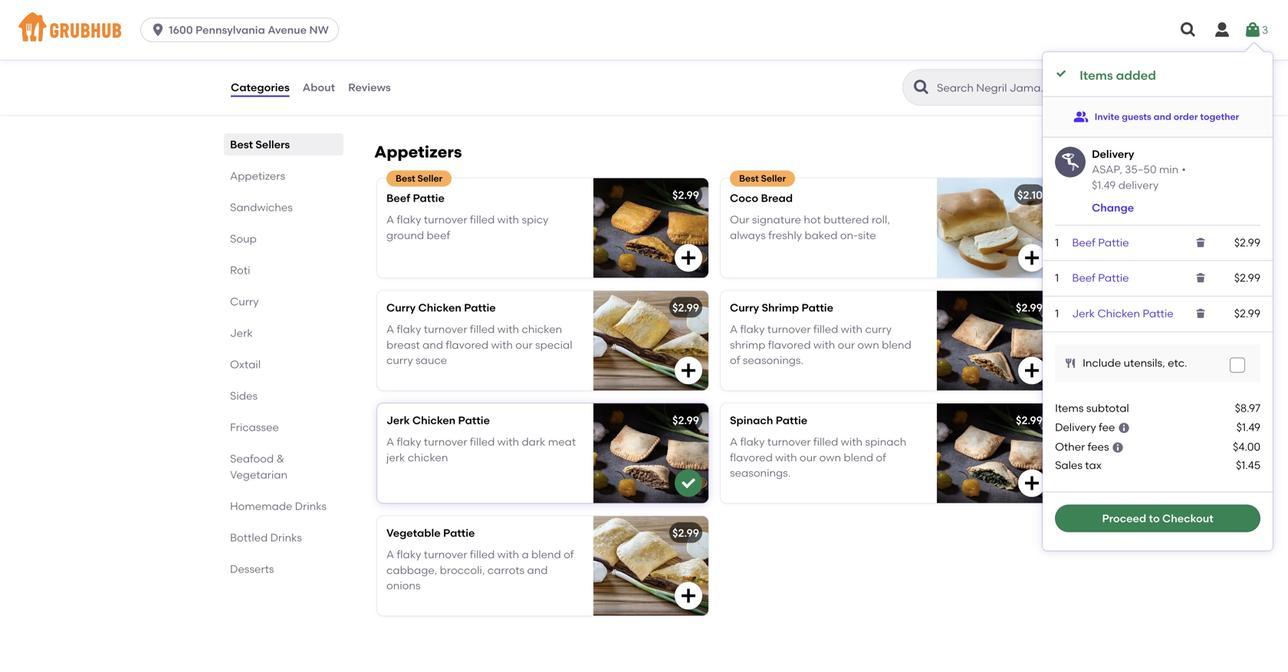 Task type: locate. For each thing, give the bounding box(es) containing it.
spinach pattie image
[[937, 404, 1052, 503]]

1 vertical spatial own
[[820, 451, 841, 464]]

1 horizontal spatial chicken
[[522, 323, 562, 336]]

turnover for beef pattie
[[424, 213, 468, 226]]

and inside a flaky turnover filled with a blend of cabbage, broccoli, carrots and onions
[[527, 564, 548, 577]]

1 vertical spatial of
[[876, 451, 887, 464]]

jerk up oxtail
[[230, 327, 253, 340]]

main navigation navigation
[[0, 0, 1289, 60]]

a up the ground
[[387, 213, 394, 226]]

sauce
[[416, 354, 447, 367]]

seller for bread
[[761, 173, 786, 184]]

our inside a flaky turnover filled with chicken breast and flavored with our special curry sauce
[[516, 339, 533, 352]]

beef pattie link down change button
[[1073, 236, 1130, 249]]

0 horizontal spatial our
[[516, 339, 533, 352]]

1 best seller from the left
[[396, 173, 443, 184]]

1 vertical spatial seasonings.
[[730, 467, 791, 480]]

2 horizontal spatial of
[[876, 451, 887, 464]]

a up the breast
[[387, 323, 394, 336]]

0 vertical spatial 1
[[1056, 236, 1059, 249]]

turnover for curry shrimp pattie
[[768, 323, 811, 336]]

2 vertical spatial blend
[[532, 549, 561, 562]]

beef up jerk chicken pattie link
[[1073, 272, 1096, 285]]

svg image
[[1023, 78, 1042, 96], [680, 249, 698, 267], [1023, 249, 1042, 267], [680, 362, 698, 380], [680, 587, 698, 605]]

with inside the a flaky turnover filled with dark meat jerk chicken
[[498, 436, 519, 449]]

1 vertical spatial and
[[423, 339, 443, 352]]

categories
[[231, 81, 290, 94]]

0 horizontal spatial appetizers
[[230, 170, 285, 183]]

curry
[[866, 323, 892, 336], [387, 354, 413, 367]]

a up cabbage,
[[387, 549, 394, 562]]

35–50
[[1125, 163, 1157, 176]]

chicken inside items added 'tooltip'
[[1098, 307, 1141, 320]]

of right a
[[564, 549, 574, 562]]

flaky for a flaky turnover filled with dark meat jerk chicken
[[397, 436, 421, 449]]

jerk chicken pattie link
[[1073, 307, 1174, 320]]

0 horizontal spatial own
[[820, 451, 841, 464]]

beef pattie up the ground
[[387, 192, 445, 205]]

2 horizontal spatial and
[[1154, 111, 1172, 122]]

2 vertical spatial and
[[527, 564, 548, 577]]

curry for curry shrimp pattie
[[730, 301, 760, 314]]

filled inside the a flaky turnover filled with curry shrimp flavored with our own blend of seasonings.
[[814, 323, 839, 336]]

2 horizontal spatial jerk
[[1073, 307, 1095, 320]]

0 vertical spatial $1.49
[[1092, 179, 1116, 192]]

3 1 from the top
[[1056, 307, 1059, 320]]

flavored down curry shrimp pattie
[[768, 339, 811, 352]]

other
[[1056, 441, 1086, 454]]

best up our
[[739, 173, 759, 184]]

flavored down the spinach
[[730, 451, 773, 464]]

chicken up the breast
[[418, 301, 462, 314]]

filled up broccoli,
[[470, 549, 495, 562]]

flaky up the breast
[[397, 323, 421, 336]]

a down the spinach
[[730, 436, 738, 449]]

chicken for a flaky turnover filled with curry shrimp flavored with our own blend of seasonings.
[[418, 301, 462, 314]]

1 horizontal spatial best seller
[[739, 173, 786, 184]]

own inside a flaky turnover filled with spinach flavored with our own blend of seasonings.
[[820, 451, 841, 464]]

2 horizontal spatial our
[[838, 339, 855, 352]]

turnover inside a flaky turnover filled with spicy ground beef
[[424, 213, 468, 226]]

of inside a flaky turnover filled with spinach flavored with our own blend of seasonings.
[[876, 451, 887, 464]]

coco bread
[[801, 57, 864, 70], [730, 192, 793, 205]]

1 horizontal spatial and
[[527, 564, 548, 577]]

turnover inside the a flaky turnover filled with dark meat jerk chicken
[[424, 436, 468, 449]]

search icon image
[[913, 78, 931, 97]]

$1.49 down asap,
[[1092, 179, 1116, 192]]

1 vertical spatial coco bread
[[730, 192, 793, 205]]

1 vertical spatial drinks
[[270, 532, 302, 545]]

$4.00
[[1234, 441, 1261, 454]]

chicken up the special
[[522, 323, 562, 336]]

seasonings. inside a flaky turnover filled with spinach flavored with our own blend of seasonings.
[[730, 467, 791, 480]]

0 vertical spatial jerk chicken pattie
[[1073, 307, 1174, 320]]

bread
[[832, 57, 864, 70], [761, 192, 793, 205]]

0 vertical spatial curry
[[866, 323, 892, 336]]

beef
[[389, 57, 413, 70], [387, 192, 410, 205], [1073, 236, 1096, 249], [1073, 272, 1096, 285]]

1 horizontal spatial our
[[800, 451, 817, 464]]

a inside a flaky turnover filled with spicy ground beef
[[387, 213, 394, 226]]

chicken
[[522, 323, 562, 336], [408, 451, 448, 464]]

pattie up jerk chicken pattie link
[[1099, 272, 1130, 285]]

flaky inside a flaky turnover filled with chicken breast and flavored with our special curry sauce
[[397, 323, 421, 336]]

turnover inside a flaky turnover filled with spinach flavored with our own blend of seasonings.
[[768, 436, 811, 449]]

flaky inside a flaky turnover filled with spinach flavored with our own blend of seasonings.
[[741, 436, 765, 449]]

homemade drinks
[[230, 500, 327, 513]]

and down a
[[527, 564, 548, 577]]

curry
[[230, 295, 259, 308], [387, 301, 416, 314], [730, 301, 760, 314]]

flavored inside the a flaky turnover filled with curry shrimp flavored with our own blend of seasonings.
[[768, 339, 811, 352]]

0 vertical spatial jerk
[[1073, 307, 1095, 320]]

own
[[858, 339, 880, 352], [820, 451, 841, 464]]

flaky inside the a flaky turnover filled with curry shrimp flavored with our own blend of seasonings.
[[741, 323, 765, 336]]

1 horizontal spatial best
[[396, 173, 415, 184]]

filled left spinach
[[814, 436, 839, 449]]

0 vertical spatial coco
[[801, 57, 830, 70]]

flaky up cabbage,
[[397, 549, 421, 562]]

curry shrimp pattie image
[[937, 291, 1052, 391]]

$1.49 down $8.97
[[1237, 421, 1261, 434]]

turnover inside the a flaky turnover filled with curry shrimp flavored with our own blend of seasonings.
[[768, 323, 811, 336]]

flaky up the ground
[[397, 213, 421, 226]]

our
[[516, 339, 533, 352], [838, 339, 855, 352], [800, 451, 817, 464]]

0 vertical spatial drinks
[[295, 500, 327, 513]]

of down shrimp at the bottom of the page
[[730, 354, 741, 367]]

curry left shrimp
[[730, 301, 760, 314]]

1 seller from the left
[[418, 173, 443, 184]]

utensils,
[[1124, 357, 1166, 370]]

filled down curry shrimp pattie
[[814, 323, 839, 336]]

2 vertical spatial beef pattie
[[1073, 272, 1130, 285]]

0 horizontal spatial $1.49
[[1092, 179, 1116, 192]]

2 seller from the left
[[761, 173, 786, 184]]

change button
[[1092, 200, 1135, 216]]

0 vertical spatial own
[[858, 339, 880, 352]]

seller up beef
[[418, 173, 443, 184]]

vegetable pattie image
[[594, 517, 709, 616]]

2 best seller from the left
[[739, 173, 786, 184]]

2 horizontal spatial blend
[[882, 339, 912, 352]]

0 horizontal spatial jerk chicken pattie
[[387, 414, 490, 427]]

jerk inside items added 'tooltip'
[[1073, 307, 1095, 320]]

and
[[1154, 111, 1172, 122], [423, 339, 443, 352], [527, 564, 548, 577]]

a
[[522, 549, 529, 562]]

svg image
[[1180, 21, 1198, 39], [1214, 21, 1232, 39], [1244, 21, 1263, 39], [150, 22, 166, 38], [1056, 68, 1068, 80], [1195, 237, 1208, 249], [1195, 272, 1208, 284], [1195, 308, 1208, 320], [1065, 357, 1077, 370], [1233, 361, 1243, 370], [1023, 362, 1042, 380], [1118, 422, 1130, 435], [1112, 442, 1124, 454], [680, 474, 698, 493], [1023, 474, 1042, 493]]

a up jerk on the left of page
[[387, 436, 394, 449]]

0 vertical spatial chicken
[[522, 323, 562, 336]]

0 vertical spatial beef pattie link
[[1073, 236, 1130, 249]]

2 horizontal spatial best
[[739, 173, 759, 184]]

1 horizontal spatial own
[[858, 339, 880, 352]]

1 horizontal spatial curry
[[866, 323, 892, 336]]

a up shrimp at the bottom of the page
[[730, 323, 738, 336]]

flaky up shrimp at the bottom of the page
[[741, 323, 765, 336]]

beef pattie up jerk chicken pattie link
[[1073, 272, 1130, 285]]

1 vertical spatial appetizers
[[230, 170, 285, 183]]

filled left "spicy"
[[470, 213, 495, 226]]

beef up the "reviews"
[[389, 57, 413, 70]]

1 horizontal spatial seller
[[761, 173, 786, 184]]

spicy
[[522, 213, 549, 226]]

1 vertical spatial curry
[[387, 354, 413, 367]]

pattie down change button
[[1099, 236, 1130, 249]]

beef pattie down change button
[[1073, 236, 1130, 249]]

guests
[[1122, 111, 1152, 122]]

drinks for homemade drinks
[[295, 500, 327, 513]]

seasonings. inside the a flaky turnover filled with curry shrimp flavored with our own blend of seasonings.
[[743, 354, 804, 367]]

svg image inside 3 button
[[1244, 21, 1263, 39]]

1 vertical spatial blend
[[844, 451, 874, 464]]

chicken up include utensils, etc.
[[1098, 307, 1141, 320]]

flaky inside the a flaky turnover filled with dark meat jerk chicken
[[397, 436, 421, 449]]

jerk chicken pattie up include utensils, etc.
[[1073, 307, 1174, 320]]

a inside a flaky turnover filled with a blend of cabbage, broccoli, carrots and onions
[[387, 549, 394, 562]]

0 horizontal spatial best seller
[[396, 173, 443, 184]]

cabbage,
[[387, 564, 437, 577]]

and inside button
[[1154, 111, 1172, 122]]

pattie right "reviews" button
[[415, 57, 447, 70]]

0 vertical spatial blend
[[882, 339, 912, 352]]

0 vertical spatial items
[[1080, 68, 1114, 83]]

0 vertical spatial coco bread
[[801, 57, 864, 70]]

jerk
[[1073, 307, 1095, 320], [230, 327, 253, 340], [387, 414, 410, 427]]

include utensils, etc.
[[1083, 357, 1188, 370]]

reviews
[[348, 81, 391, 94]]

0 horizontal spatial jerk
[[230, 327, 253, 340]]

of down spinach
[[876, 451, 887, 464]]

with
[[498, 213, 519, 226], [498, 323, 519, 336], [841, 323, 863, 336], [491, 339, 513, 352], [814, 339, 836, 352], [498, 436, 519, 449], [841, 436, 863, 449], [776, 451, 797, 464], [498, 549, 519, 562]]

1 vertical spatial delivery
[[1056, 421, 1097, 434]]

vegetable
[[387, 527, 441, 540]]

0 vertical spatial appetizers
[[374, 142, 462, 162]]

seller up signature on the right top
[[761, 173, 786, 184]]

with for curry shrimp pattie
[[841, 323, 863, 336]]

min
[[1160, 163, 1179, 176]]

flaky up jerk on the left of page
[[397, 436, 421, 449]]

seafood & vegetarian
[[230, 453, 288, 482]]

turnover
[[424, 213, 468, 226], [424, 323, 468, 336], [768, 323, 811, 336], [424, 436, 468, 449], [768, 436, 811, 449], [424, 549, 468, 562]]

a for a flaky turnover filled with curry shrimp flavored with our own blend of seasonings.
[[730, 323, 738, 336]]

$1.45
[[1237, 459, 1261, 472]]

signature
[[752, 213, 802, 226]]

bottled drinks
[[230, 532, 302, 545]]

turnover inside a flaky turnover filled with a blend of cabbage, broccoli, carrots and onions
[[424, 549, 468, 562]]

of
[[730, 354, 741, 367], [876, 451, 887, 464], [564, 549, 574, 562]]

a inside the a flaky turnover filled with curry shrimp flavored with our own blend of seasonings.
[[730, 323, 738, 336]]

flaky
[[397, 213, 421, 226], [397, 323, 421, 336], [741, 323, 765, 336], [397, 436, 421, 449], [741, 436, 765, 449], [397, 549, 421, 562]]

best
[[230, 138, 253, 151], [396, 173, 415, 184], [739, 173, 759, 184]]

beef pattie link
[[1073, 236, 1130, 249], [1073, 272, 1130, 285]]

0 vertical spatial delivery
[[1092, 148, 1135, 161]]

items
[[1080, 68, 1114, 83], [1056, 402, 1084, 415]]

pattie up broccoli,
[[443, 527, 475, 540]]

proceed to checkout
[[1103, 512, 1214, 525]]

best seller for bread
[[739, 173, 786, 184]]

1 horizontal spatial blend
[[844, 451, 874, 464]]

2 vertical spatial 1
[[1056, 307, 1059, 320]]

coco bread image
[[937, 178, 1052, 278]]

0 vertical spatial of
[[730, 354, 741, 367]]

shrimp
[[730, 339, 766, 352]]

flaky for a flaky turnover filled with chicken breast and flavored with our special curry sauce
[[397, 323, 421, 336]]

jerk chicken pattie up the a flaky turnover filled with dark meat jerk chicken
[[387, 414, 490, 427]]

categories button
[[230, 60, 290, 115]]

filled inside the a flaky turnover filled with dark meat jerk chicken
[[470, 436, 495, 449]]

pattie up beef
[[413, 192, 445, 205]]

1 horizontal spatial of
[[730, 354, 741, 367]]

a inside a flaky turnover filled with spinach flavored with our own blend of seasonings.
[[730, 436, 738, 449]]

best seller up the ground
[[396, 173, 443, 184]]

2 vertical spatial of
[[564, 549, 574, 562]]

hot
[[804, 213, 821, 226]]

best up the ground
[[396, 173, 415, 184]]

turnover for curry chicken pattie
[[424, 323, 468, 336]]

of inside a flaky turnover filled with a blend of cabbage, broccoli, carrots and onions
[[564, 549, 574, 562]]

1 vertical spatial beef pattie link
[[1073, 272, 1130, 285]]

a for a flaky turnover filled with chicken breast and flavored with our special curry sauce
[[387, 323, 394, 336]]

our inside the a flaky turnover filled with curry shrimp flavored with our own blend of seasonings.
[[838, 339, 855, 352]]

$2.10
[[1018, 189, 1043, 202]]

invite guests and order together
[[1095, 111, 1240, 122]]

0 horizontal spatial curry
[[387, 354, 413, 367]]

flaky inside a flaky turnover filled with spicy ground beef
[[397, 213, 421, 226]]

and left order
[[1154, 111, 1172, 122]]

flaky down the spinach
[[741, 436, 765, 449]]

filled down curry chicken pattie
[[470, 323, 495, 336]]

best seller up signature on the right top
[[739, 173, 786, 184]]

curry inside a flaky turnover filled with chicken breast and flavored with our special curry sauce
[[387, 354, 413, 367]]

a inside the a flaky turnover filled with dark meat jerk chicken
[[387, 436, 394, 449]]

filled inside a flaky turnover filled with spicy ground beef
[[470, 213, 495, 226]]

blend
[[882, 339, 912, 352], [844, 451, 874, 464], [532, 549, 561, 562]]

drinks for bottled drinks
[[270, 532, 302, 545]]

delivery up the other
[[1056, 421, 1097, 434]]

and up sauce
[[423, 339, 443, 352]]

beef pattie for 1st beef pattie link
[[1073, 236, 1130, 249]]

2 horizontal spatial curry
[[730, 301, 760, 314]]

1 vertical spatial bread
[[761, 192, 793, 205]]

filled for curry shrimp pattie
[[814, 323, 839, 336]]

1 vertical spatial jerk chicken pattie
[[387, 414, 490, 427]]

carrots
[[488, 564, 525, 577]]

dark
[[522, 436, 546, 449]]

0 horizontal spatial coco
[[730, 192, 759, 205]]

0 horizontal spatial blend
[[532, 549, 561, 562]]

1 horizontal spatial coco bread
[[801, 57, 864, 70]]

0 horizontal spatial and
[[423, 339, 443, 352]]

1 vertical spatial items
[[1056, 402, 1084, 415]]

&
[[276, 453, 285, 466]]

jerk up jerk on the left of page
[[387, 414, 410, 427]]

1 horizontal spatial curry
[[387, 301, 416, 314]]

buttered
[[824, 213, 869, 226]]

0 vertical spatial bread
[[832, 57, 864, 70]]

filled inside a flaky turnover filled with chicken breast and flavored with our special curry sauce
[[470, 323, 495, 336]]

1
[[1056, 236, 1059, 249], [1056, 272, 1059, 285], [1056, 307, 1059, 320]]

2 vertical spatial jerk
[[387, 414, 410, 427]]

flavored
[[446, 339, 489, 352], [768, 339, 811, 352], [730, 451, 773, 464]]

about button
[[302, 60, 336, 115]]

curry down the roti
[[230, 295, 259, 308]]

a inside a flaky turnover filled with chicken breast and flavored with our special curry sauce
[[387, 323, 394, 336]]

best left sellers
[[230, 138, 253, 151]]

drinks right homemade
[[295, 500, 327, 513]]

appetizers
[[374, 142, 462, 162], [230, 170, 285, 183]]

1 vertical spatial chicken
[[408, 451, 448, 464]]

seasonings. down spinach pattie
[[730, 467, 791, 480]]

1 horizontal spatial coco
[[801, 57, 830, 70]]

curry chicken pattie image
[[594, 291, 709, 391]]

1 for jerk chicken pattie link
[[1056, 307, 1059, 320]]

best seller for pattie
[[396, 173, 443, 184]]

of inside the a flaky turnover filled with curry shrimp flavored with our own blend of seasonings.
[[730, 354, 741, 367]]

filled for jerk chicken pattie
[[470, 436, 495, 449]]

about
[[303, 81, 335, 94]]

own inside the a flaky turnover filled with curry shrimp flavored with our own blend of seasonings.
[[858, 339, 880, 352]]

jerk up include
[[1073, 307, 1095, 320]]

curry up the breast
[[387, 301, 416, 314]]

delivery up asap,
[[1092, 148, 1135, 161]]

0 vertical spatial and
[[1154, 111, 1172, 122]]

seller for pattie
[[418, 173, 443, 184]]

roll,
[[872, 213, 890, 226]]

flavored inside a flaky turnover filled with spinach flavored with our own blend of seasonings.
[[730, 451, 773, 464]]

flaky for a flaky turnover filled with spicy ground beef
[[397, 213, 421, 226]]

1 vertical spatial beef pattie
[[1073, 236, 1130, 249]]

items up delivery fee
[[1056, 402, 1084, 415]]

filled inside a flaky turnover filled with a blend of cabbage, broccoli, carrots and onions
[[470, 549, 495, 562]]

1 horizontal spatial jerk chicken pattie
[[1073, 307, 1174, 320]]

delivery for asap,
[[1092, 148, 1135, 161]]

0 horizontal spatial chicken
[[408, 451, 448, 464]]

2 1 from the top
[[1056, 272, 1059, 285]]

beef
[[427, 229, 450, 242]]

chicken up the a flaky turnover filled with dark meat jerk chicken
[[413, 414, 456, 427]]

filled left the dark at the bottom left
[[470, 436, 495, 449]]

items left added
[[1080, 68, 1114, 83]]

a
[[387, 213, 394, 226], [387, 323, 394, 336], [730, 323, 738, 336], [387, 436, 394, 449], [730, 436, 738, 449], [387, 549, 394, 562]]

a flaky turnover filled with a blend of cabbage, broccoli, carrots and onions
[[387, 549, 574, 593]]

0 horizontal spatial seller
[[418, 173, 443, 184]]

with for jerk chicken pattie
[[498, 436, 519, 449]]

change
[[1092, 201, 1135, 214]]

beef pattie link up jerk chicken pattie link
[[1073, 272, 1130, 285]]

with inside a flaky turnover filled with spicy ground beef
[[498, 213, 519, 226]]

turnover inside a flaky turnover filled with chicken breast and flavored with our special curry sauce
[[424, 323, 468, 336]]

on-
[[841, 229, 858, 242]]

best seller
[[396, 173, 443, 184], [739, 173, 786, 184]]

1 vertical spatial 1
[[1056, 272, 1059, 285]]

chicken
[[418, 301, 462, 314], [1098, 307, 1141, 320], [413, 414, 456, 427]]

with for vegetable pattie
[[498, 549, 519, 562]]

and inside a flaky turnover filled with chicken breast and flavored with our special curry sauce
[[423, 339, 443, 352]]

1 horizontal spatial appetizers
[[374, 142, 462, 162]]

a flaky turnover filled with curry shrimp flavored with our own blend of seasonings.
[[730, 323, 912, 367]]

1 1 from the top
[[1056, 236, 1059, 249]]

a flaky turnover filled with dark meat jerk chicken
[[387, 436, 576, 464]]

seasonings.
[[743, 354, 804, 367], [730, 467, 791, 480]]

1 horizontal spatial $1.49
[[1237, 421, 1261, 434]]

asap,
[[1092, 163, 1123, 176]]

to
[[1149, 512, 1160, 525]]

with inside a flaky turnover filled with a blend of cabbage, broccoli, carrots and onions
[[498, 549, 519, 562]]

sellers
[[256, 138, 290, 151]]

flaky for a flaky turnover filled with spinach flavored with our own blend of seasonings.
[[741, 436, 765, 449]]

delivery inside delivery asap, 35–50 min • $1.49 delivery
[[1092, 148, 1135, 161]]

best for beef pattie
[[396, 173, 415, 184]]

1 horizontal spatial bread
[[832, 57, 864, 70]]

flaky inside a flaky turnover filled with a blend of cabbage, broccoli, carrots and onions
[[397, 549, 421, 562]]

0 vertical spatial seasonings.
[[743, 354, 804, 367]]

chicken right jerk on the left of page
[[408, 451, 448, 464]]

seasonings. down shrimp at the bottom of the page
[[743, 354, 804, 367]]

0 horizontal spatial of
[[564, 549, 574, 562]]

flavored up sauce
[[446, 339, 489, 352]]

1 for 1st beef pattie link
[[1056, 236, 1059, 249]]

filled inside a flaky turnover filled with spinach flavored with our own blend of seasonings.
[[814, 436, 839, 449]]

drinks down homemade drinks
[[270, 532, 302, 545]]



Task type: describe. For each thing, give the bounding box(es) containing it.
beef pattie $2.99
[[389, 57, 447, 88]]

invite
[[1095, 111, 1120, 122]]

spinach pattie
[[730, 414, 808, 427]]

our signature hot buttered roll, always freshly baked on-site
[[730, 213, 890, 242]]

seafood
[[230, 453, 274, 466]]

a for a flaky turnover filled with dark meat jerk chicken
[[387, 436, 394, 449]]

delivery asap, 35–50 min • $1.49 delivery
[[1092, 148, 1186, 192]]

items for items added
[[1080, 68, 1114, 83]]

1 vertical spatial jerk
[[230, 327, 253, 340]]

filled for beef pattie
[[470, 213, 495, 226]]

spinach
[[866, 436, 907, 449]]

broccoli,
[[440, 564, 485, 577]]

with for spinach pattie
[[841, 436, 863, 449]]

filled for vegetable pattie
[[470, 549, 495, 562]]

beef up the ground
[[387, 192, 410, 205]]

pattie right the spinach
[[776, 414, 808, 427]]

freshly
[[769, 229, 802, 242]]

1600
[[169, 23, 193, 36]]

$2.99 inside beef pattie $2.99
[[389, 75, 416, 88]]

our
[[730, 213, 750, 226]]

tax
[[1086, 459, 1102, 472]]

blend inside the a flaky turnover filled with curry shrimp flavored with our own blend of seasonings.
[[882, 339, 912, 352]]

other fees
[[1056, 441, 1110, 454]]

0 horizontal spatial best
[[230, 138, 253, 151]]

delivery
[[1119, 179, 1159, 192]]

etc.
[[1168, 357, 1188, 370]]

shrimp
[[762, 301, 799, 314]]

together
[[1201, 111, 1240, 122]]

items subtotal
[[1056, 402, 1130, 415]]

chicken inside a flaky turnover filled with chicken breast and flavored with our special curry sauce
[[522, 323, 562, 336]]

beef down change button
[[1073, 236, 1096, 249]]

bottled
[[230, 532, 268, 545]]

a flaky turnover filled with spinach flavored with our own blend of seasonings.
[[730, 436, 907, 480]]

coco inside button
[[801, 57, 830, 70]]

3 button
[[1244, 16, 1269, 44]]

onions
[[387, 580, 421, 593]]

1 for 2nd beef pattie link from the top
[[1056, 272, 1059, 285]]

blend inside a flaky turnover filled with spinach flavored with our own blend of seasonings.
[[844, 451, 874, 464]]

curry inside the a flaky turnover filled with curry shrimp flavored with our own blend of seasonings.
[[866, 323, 892, 336]]

1600 pennsylvania avenue nw button
[[140, 18, 345, 42]]

coco bread button
[[790, 16, 1052, 107]]

added
[[1117, 68, 1157, 83]]

chicken inside the a flaky turnover filled with dark meat jerk chicken
[[408, 451, 448, 464]]

ground
[[387, 229, 424, 242]]

vegetable pattie
[[387, 527, 475, 540]]

0 horizontal spatial bread
[[761, 192, 793, 205]]

curry for curry chicken pattie
[[387, 301, 416, 314]]

proceed to checkout button
[[1056, 505, 1261, 533]]

bread inside button
[[832, 57, 864, 70]]

desserts
[[230, 563, 274, 576]]

baked
[[805, 229, 838, 242]]

pattie up a flaky turnover filled with chicken breast and flavored with our special curry sauce on the left
[[464, 301, 496, 314]]

filled for spinach pattie
[[814, 436, 839, 449]]

with for beef pattie
[[498, 213, 519, 226]]

pennsylvania
[[196, 23, 265, 36]]

beef inside beef pattie $2.99
[[389, 57, 413, 70]]

pattie inside beef pattie $2.99
[[415, 57, 447, 70]]

a flaky turnover filled with chicken breast and flavored with our special curry sauce
[[387, 323, 573, 367]]

people icon image
[[1074, 109, 1089, 125]]

proceed
[[1103, 512, 1147, 525]]

oxtail
[[230, 358, 261, 371]]

1 vertical spatial coco
[[730, 192, 759, 205]]

beef pattie for 2nd beef pattie link from the top
[[1073, 272, 1130, 285]]

pattie right shrimp
[[802, 301, 834, 314]]

sides
[[230, 390, 258, 403]]

our inside a flaky turnover filled with spinach flavored with our own blend of seasonings.
[[800, 451, 817, 464]]

nw
[[309, 23, 329, 36]]

items added tooltip
[[1043, 43, 1273, 551]]

$8.97
[[1236, 402, 1261, 415]]

3
[[1263, 23, 1269, 36]]

pattie up utensils,
[[1143, 307, 1174, 320]]

avenue
[[268, 23, 307, 36]]

curry chicken pattie
[[387, 301, 496, 314]]

jerk
[[387, 451, 405, 464]]

order
[[1174, 111, 1199, 122]]

best for coco bread
[[739, 173, 759, 184]]

a for a flaky turnover filled with spinach flavored with our own blend of seasonings.
[[730, 436, 738, 449]]

1 vertical spatial $1.49
[[1237, 421, 1261, 434]]

fricassee
[[230, 421, 279, 434]]

svg image inside 1600 pennsylvania avenue nw button
[[150, 22, 166, 38]]

1 beef pattie link from the top
[[1073, 236, 1130, 249]]

items added
[[1080, 68, 1157, 83]]

always
[[730, 229, 766, 242]]

turnover for vegetable pattie
[[424, 549, 468, 562]]

flavored inside a flaky turnover filled with chicken breast and flavored with our special curry sauce
[[446, 339, 489, 352]]

roti
[[230, 264, 250, 277]]

coco bread inside coco bread button
[[801, 57, 864, 70]]

vegetarian
[[230, 469, 288, 482]]

$1.49 inside delivery asap, 35–50 min • $1.49 delivery
[[1092, 179, 1116, 192]]

fees
[[1088, 441, 1110, 454]]

1 horizontal spatial jerk
[[387, 414, 410, 427]]

a for a flaky turnover filled with a blend of cabbage, broccoli, carrots and onions
[[387, 549, 394, 562]]

turnover for jerk chicken pattie
[[424, 436, 468, 449]]

delivery icon image
[[1056, 147, 1086, 178]]

flaky for a flaky turnover filled with curry shrimp flavored with our own blend of seasonings.
[[741, 323, 765, 336]]

blend inside a flaky turnover filled with a blend of cabbage, broccoli, carrots and onions
[[532, 549, 561, 562]]

delivery fee
[[1056, 421, 1116, 434]]

0 horizontal spatial coco bread
[[730, 192, 793, 205]]

subtotal
[[1087, 402, 1130, 415]]

spinach
[[730, 414, 773, 427]]

invite guests and order together button
[[1074, 103, 1240, 131]]

beef pattie image
[[594, 178, 709, 278]]

0 vertical spatial beef pattie
[[387, 192, 445, 205]]

0 horizontal spatial curry
[[230, 295, 259, 308]]

sales
[[1056, 459, 1083, 472]]

with for curry chicken pattie
[[498, 323, 519, 336]]

a flaky turnover filled with spicy ground beef
[[387, 213, 549, 242]]

flaky for a flaky turnover filled with a blend of cabbage, broccoli, carrots and onions
[[397, 549, 421, 562]]

filled for curry chicken pattie
[[470, 323, 495, 336]]

include
[[1083, 357, 1122, 370]]

Search Negril Jamaican Eatery - DC search field
[[936, 81, 1053, 95]]

turnover for spinach pattie
[[768, 436, 811, 449]]

pattie up the a flaky turnover filled with dark meat jerk chicken
[[458, 414, 490, 427]]

jerk chicken pattie inside items added 'tooltip'
[[1073, 307, 1174, 320]]

sandwiches
[[230, 201, 293, 214]]

site
[[858, 229, 877, 242]]

homemade
[[230, 500, 293, 513]]

2 beef pattie link from the top
[[1073, 272, 1130, 285]]

chicken for a flaky turnover filled with spinach flavored with our own blend of seasonings.
[[413, 414, 456, 427]]

best sellers
[[230, 138, 290, 151]]

fee
[[1099, 421, 1116, 434]]

special
[[535, 339, 573, 352]]

a for a flaky turnover filled with spicy ground beef
[[387, 213, 394, 226]]

breast
[[387, 339, 420, 352]]

delivery for fee
[[1056, 421, 1097, 434]]

reviews button
[[348, 60, 392, 115]]

items for items subtotal
[[1056, 402, 1084, 415]]

1600 pennsylvania avenue nw
[[169, 23, 329, 36]]

jerk chicken pattie image
[[594, 404, 709, 503]]

meat
[[548, 436, 576, 449]]

checkout
[[1163, 512, 1214, 525]]

curry shrimp pattie
[[730, 301, 834, 314]]



Task type: vqa. For each thing, say whether or not it's contained in the screenshot.
middle Catering
no



